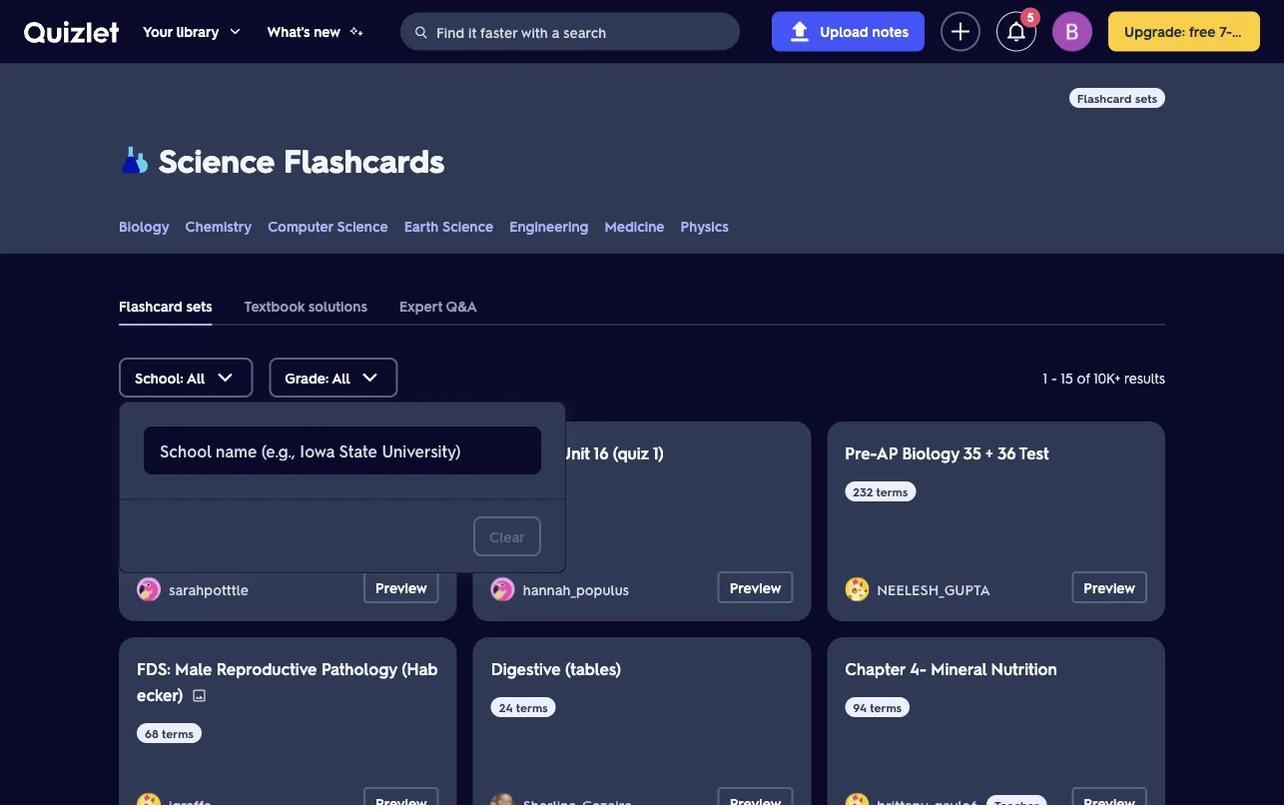 Task type: locate. For each thing, give the bounding box(es) containing it.
preview
[[376, 578, 427, 596], [730, 578, 782, 596], [1084, 578, 1136, 596]]

10k+
[[1094, 369, 1121, 387]]

profile picture image right 5
[[1053, 11, 1093, 51]]

science up chemistry link
[[159, 139, 275, 180]]

quizlet image
[[24, 20, 119, 43], [24, 21, 119, 43]]

science left "earth"
[[337, 217, 388, 235]]

Search field
[[402, 13, 740, 51]]

3 preview from the left
[[1084, 578, 1136, 596]]

1
[[1044, 369, 1048, 387]]

uide
[[137, 468, 169, 489]]

terms for pre-
[[877, 484, 909, 499]]

sets
[[1136, 90, 1158, 105], [186, 297, 212, 315]]

profile picture image
[[1053, 11, 1093, 51], [137, 577, 161, 601], [491, 577, 515, 601], [846, 577, 870, 601]]

7-
[[1220, 22, 1233, 40]]

physics
[[681, 217, 729, 235]]

create image
[[949, 19, 973, 43]]

flashcard up school:
[[119, 297, 182, 315]]

27
[[499, 484, 512, 499]]

ecker)
[[137, 684, 183, 705]]

sparkle image
[[349, 23, 365, 39]]

0 horizontal spatial biology
[[119, 217, 169, 235]]

1 vertical spatial sets
[[186, 297, 212, 315]]

soph
[[137, 442, 174, 463]]

visit jgraffe's profile image
[[137, 793, 161, 805]]

0 horizontal spatial preview
[[376, 578, 427, 596]]

all inside dropdown button
[[332, 369, 350, 387]]

preview button for pre-ap biology 35 + 36 test
[[1072, 571, 1148, 603]]

0 horizontal spatial sets
[[186, 297, 212, 315]]

all
[[187, 369, 205, 387], [332, 369, 350, 387]]

terms
[[515, 484, 547, 499], [877, 484, 909, 499], [163, 510, 195, 525], [516, 699, 548, 715], [871, 699, 902, 715], [162, 725, 194, 741]]

tab list containing flashcard sets
[[103, 286, 1182, 326]]

1)
[[653, 442, 664, 463]]

tab list
[[103, 286, 1182, 326]]

caret down image inside the "school: all" popup button
[[213, 366, 237, 390]]

science right "earth"
[[443, 217, 494, 235]]

grade: all button
[[269, 358, 398, 398]]

1 vertical spatial biology
[[903, 442, 960, 463]]

1 horizontal spatial caret down image
[[358, 366, 382, 390]]

search image
[[414, 24, 430, 40]]

fds: male reproductive pathology (hab ecker) link
[[137, 658, 438, 705]]

image image right uide
[[177, 472, 193, 488]]

2 caret down image from the left
[[358, 366, 382, 390]]

flashcard sets down upgrade:
[[1078, 90, 1158, 105]]

expert
[[400, 297, 443, 315]]

0 vertical spatial flashcard
[[1078, 90, 1132, 105]]

profile picture image for neelesh_gupta
[[846, 577, 870, 601]]

2 all from the left
[[332, 369, 350, 387]]

1 horizontal spatial preview button
[[718, 571, 794, 603]]

1 horizontal spatial biology
[[903, 442, 960, 463]]

sets down upgrade:
[[1136, 90, 1158, 105]]

neelesh_gupta
[[878, 580, 991, 598]]

male
[[175, 658, 212, 679]]

clear
[[490, 528, 526, 546]]

all right school:
[[187, 369, 205, 387]]

neelesh_gupta link
[[878, 580, 999, 598]]

profile picture image left sarahpotttle
[[137, 577, 161, 601]]

library
[[177, 22, 219, 40]]

biology link
[[119, 216, 169, 236]]

preview for biology- unit 16 (quiz 1)
[[730, 578, 782, 596]]

1 horizontal spatial science
[[337, 217, 388, 235]]

bell image
[[1005, 19, 1029, 43]]

None field
[[144, 427, 542, 475]]

1 vertical spatial flashcard sets
[[119, 297, 212, 315]]

reproductive
[[217, 658, 317, 679]]

hannah_populus
[[523, 580, 630, 598]]

caret down image inside grade: all dropdown button
[[358, 366, 382, 390]]

chapter 4- mineral nutrition
[[846, 658, 1058, 679]]

0 horizontal spatial flashcard sets
[[119, 297, 212, 315]]

study
[[376, 442, 416, 463]]

caret down image for grade: all
[[358, 366, 382, 390]]

terms right "116"
[[163, 510, 195, 525]]

School name (e.g., Iowa State University) text field
[[160, 431, 526, 471]]

upgrade: free 7-day trial
[[1125, 22, 1285, 40]]

terms for chapter
[[871, 699, 902, 715]]

fds: male reproductive pathology (hab ecker)
[[137, 658, 438, 705]]

1 horizontal spatial preview
[[730, 578, 782, 596]]

2 horizontal spatial preview button
[[1072, 571, 1148, 603]]

profile picture image for hannah_populus
[[491, 577, 515, 601]]

all inside popup button
[[187, 369, 205, 387]]

0 horizontal spatial flashcard
[[119, 297, 182, 315]]

1 caret down image from the left
[[213, 366, 237, 390]]

0 vertical spatial image image
[[177, 472, 193, 488]]

image image for honors
[[177, 472, 193, 488]]

caret down image right grade: all
[[358, 366, 382, 390]]

notes
[[873, 22, 909, 40]]

0 vertical spatial sets
[[1136, 90, 1158, 105]]

terms right '232'
[[877, 484, 909, 499]]

medicine
[[605, 217, 665, 235]]

profile picture image down clear
[[491, 577, 515, 601]]

upload notes button
[[773, 11, 925, 51]]

1 horizontal spatial all
[[332, 369, 350, 387]]

midyear
[[311, 442, 371, 463]]

soph honors chemistry midyear study g uide link
[[137, 442, 431, 489]]

g
[[421, 442, 431, 463]]

35
[[964, 442, 982, 463]]

terms right the 24
[[516, 699, 548, 715]]

1 preview button from the left
[[364, 571, 439, 603]]

68 terms
[[145, 725, 194, 741]]

1 vertical spatial image image
[[191, 688, 207, 704]]

2 horizontal spatial preview
[[1084, 578, 1136, 596]]

232
[[854, 484, 874, 499]]

image image
[[177, 472, 193, 488], [191, 688, 207, 704]]

biology left 35
[[903, 442, 960, 463]]

medicine link
[[605, 216, 665, 236]]

2 preview button from the left
[[718, 571, 794, 603]]

None search field
[[401, 12, 741, 51]]

expert q&a link
[[400, 286, 477, 326]]

1 - 15 of 10k+ results
[[1044, 369, 1166, 387]]

image image down male
[[191, 688, 207, 704]]

terms right 94
[[871, 699, 902, 715]]

preview button
[[364, 571, 439, 603], [718, 571, 794, 603], [1072, 571, 1148, 603]]

your library
[[143, 22, 219, 40]]

2 preview from the left
[[730, 578, 782, 596]]

flashcard sets link
[[119, 286, 212, 326]]

results
[[1125, 369, 1166, 387]]

+
[[986, 442, 994, 463]]

(tables)
[[566, 658, 622, 679]]

flashcard sets up school: all
[[119, 297, 212, 315]]

textbook solutions
[[244, 297, 368, 315]]

5 button
[[997, 7, 1041, 51]]

sets up the "school: all" popup button
[[186, 297, 212, 315]]

terms right 27
[[515, 484, 547, 499]]

engineering link
[[510, 216, 589, 236]]

terms right 68
[[162, 725, 194, 741]]

flashcard down upgrade:
[[1078, 90, 1132, 105]]

profile picture image left neelesh_gupta
[[846, 577, 870, 601]]

pre-ap biology 35 + 36 test link
[[846, 442, 1050, 463]]

0 vertical spatial biology
[[119, 217, 169, 235]]

biology- unit 16 (quiz 1)
[[491, 442, 664, 463]]

fds:
[[137, 658, 171, 679]]

caret down image right school: all
[[213, 366, 237, 390]]

1 horizontal spatial flashcard
[[1078, 90, 1132, 105]]

1 horizontal spatial sets
[[1136, 90, 1158, 105]]

free
[[1190, 22, 1216, 40]]

0 horizontal spatial science
[[159, 139, 275, 180]]

biology down science icon at the left top
[[119, 217, 169, 235]]

1 horizontal spatial flashcard sets
[[1078, 90, 1158, 105]]

upload image
[[789, 19, 813, 43]]

0 vertical spatial flashcard sets
[[1078, 90, 1158, 105]]

q&a
[[446, 297, 477, 315]]

physics link
[[681, 216, 729, 236]]

clear button
[[474, 517, 542, 557]]

1 all from the left
[[187, 369, 205, 387]]

1 vertical spatial flashcard
[[119, 297, 182, 315]]

0 horizontal spatial preview button
[[364, 571, 439, 603]]

0 horizontal spatial all
[[187, 369, 205, 387]]

0 horizontal spatial caret down image
[[213, 366, 237, 390]]

computer science
[[268, 217, 388, 235]]

sarahpotttle link
[[169, 580, 257, 598]]

flashcard
[[1078, 90, 1132, 105], [119, 297, 182, 315]]

preview for pre-ap biology 35 + 36 test
[[1084, 578, 1136, 596]]

upload notes
[[821, 22, 909, 40]]

all right grade:
[[332, 369, 350, 387]]

3 preview button from the left
[[1072, 571, 1148, 603]]

caret down image
[[213, 366, 237, 390], [358, 366, 382, 390]]

school:
[[135, 369, 184, 387]]

sarahpotttle
[[169, 580, 249, 598]]

science image
[[119, 144, 151, 176]]

2 horizontal spatial science
[[443, 217, 494, 235]]



Task type: describe. For each thing, give the bounding box(es) containing it.
biology- unit 16 (quiz 1) link
[[491, 442, 664, 463]]

terms for biology-
[[515, 484, 547, 499]]

27 terms
[[499, 484, 547, 499]]

chemistry link
[[185, 216, 252, 236]]

test
[[1019, 442, 1050, 463]]

all for grade: all
[[332, 369, 350, 387]]

earth
[[404, 217, 439, 235]]

36
[[998, 442, 1016, 463]]

biology-
[[491, 442, 556, 463]]

116 terms
[[145, 510, 195, 525]]

your library button
[[143, 0, 243, 63]]

-
[[1052, 369, 1058, 387]]

image image for male
[[191, 688, 207, 704]]

upgrade:
[[1125, 22, 1186, 40]]

sets inside 'link'
[[186, 297, 212, 315]]

trial
[[1260, 22, 1285, 40]]

what's new link
[[267, 0, 365, 63]]

(hab
[[402, 658, 438, 679]]

116
[[145, 510, 160, 525]]

grade: all
[[285, 369, 350, 387]]

school: all button
[[119, 358, 253, 398]]

caret down image for school: all
[[213, 366, 237, 390]]

new
[[314, 22, 341, 40]]

pathology
[[322, 658, 397, 679]]

2 quizlet image from the top
[[24, 21, 119, 43]]

preview button for biology- unit 16 (quiz 1)
[[718, 571, 794, 603]]

your
[[143, 22, 173, 40]]

24
[[499, 699, 513, 715]]

computer science link
[[268, 216, 388, 236]]

what's
[[267, 22, 310, 40]]

computer
[[268, 217, 333, 235]]

5
[[1028, 10, 1034, 24]]

science flashcards
[[159, 139, 445, 180]]

visit brittany_gayle6's profile image
[[846, 793, 870, 805]]

textbook solutions link
[[244, 286, 368, 326]]

digestive (tables)
[[491, 658, 622, 679]]

4-
[[910, 658, 927, 679]]

science for earth science
[[443, 217, 494, 235]]

chapter
[[846, 658, 906, 679]]

94
[[854, 699, 867, 715]]

profile picture image for sarahpotttle
[[137, 577, 161, 601]]

textbook
[[244, 297, 305, 315]]

232 terms
[[854, 484, 909, 499]]

solutions
[[308, 297, 368, 315]]

Search text field
[[437, 13, 735, 51]]

pre-ap biology 35 + 36 test
[[846, 442, 1050, 463]]

68
[[145, 725, 159, 741]]

94 terms
[[854, 699, 902, 715]]

flashcards
[[284, 139, 445, 180]]

pre-
[[846, 442, 877, 463]]

earth science link
[[404, 216, 494, 236]]

grade:
[[285, 369, 329, 387]]

(quiz
[[613, 442, 649, 463]]

ap
[[877, 442, 898, 463]]

upload
[[821, 22, 869, 40]]

chapter 4- mineral nutrition link
[[846, 658, 1058, 679]]

school: all
[[135, 369, 205, 387]]

day
[[1233, 22, 1257, 40]]

mineral
[[932, 658, 987, 679]]

1 quizlet image from the top
[[24, 20, 119, 43]]

upgrade: free 7-day trial button
[[1109, 11, 1285, 51]]

digestive (tables) link
[[491, 658, 622, 679]]

flashcard inside 'link'
[[119, 297, 182, 315]]

terms for digestive
[[516, 699, 548, 715]]

science for computer science
[[337, 217, 388, 235]]

chemistry
[[185, 217, 252, 235]]

16
[[594, 442, 609, 463]]

engineering
[[510, 217, 589, 235]]

nutrition
[[992, 658, 1058, 679]]

all for school: all
[[187, 369, 205, 387]]

24 terms
[[499, 699, 548, 715]]

caret down image
[[227, 23, 243, 39]]

expert q&a
[[400, 297, 477, 315]]

visit sherline_cezaire's profile image
[[491, 793, 515, 805]]

what's new
[[267, 22, 341, 40]]

chemistry
[[234, 442, 307, 463]]

1 preview from the left
[[376, 578, 427, 596]]

earth science
[[404, 217, 494, 235]]



Task type: vqa. For each thing, say whether or not it's contained in the screenshot.
Hochstein,
no



